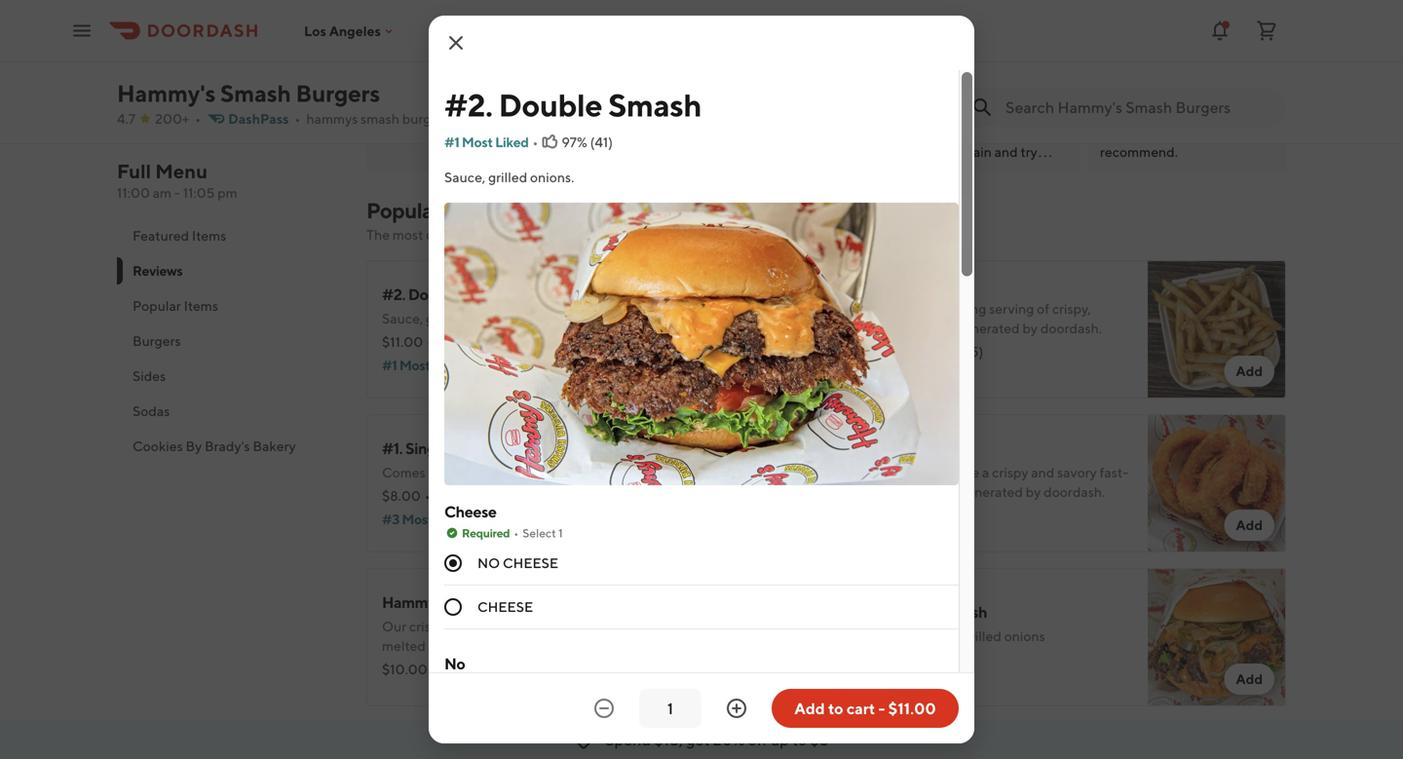 Task type: describe. For each thing, give the bounding box(es) containing it.
doordash. inside fries a simple yet satisfying serving of crispy, golden fries. autogenerated by doordash.
[[1041, 320, 1103, 336]]

fries.
[[896, 320, 926, 336]]

popular items the most commonly ordered items and dishes from this store
[[367, 198, 739, 243]]

spend $15, get 20% off up to $5
[[606, 731, 829, 749]]

hammy's
[[117, 79, 216, 107]]

(41) inside #2. double smash dialog
[[590, 134, 613, 150]]

11/2/23
[[1182, 84, 1222, 97]]

stars
[[414, 127, 439, 140]]

brady's
[[205, 438, 250, 454]]

a
[[850, 301, 860, 317]]

1
[[559, 526, 563, 540]]

of inside fries a simple yet satisfying serving of crispy, golden fries. autogenerated by doordash.
[[1037, 301, 1050, 317]]

full menu 11:00 am - 11:05 pm
[[117, 160, 238, 201]]

reviews
[[133, 263, 183, 279]]

fries inside hammy fries our crispy fries, topped with a smash patty, melted cheese, grilled onions, and special sauce
[[439, 593, 472, 612]]

#1. single smash comes with sauce and grilled onions
[[382, 439, 615, 481]]

double for #2. double smash sauce, grilled onions.
[[408, 285, 459, 304]]

• doordash review
[[1224, 84, 1326, 97]]

store
[[708, 227, 739, 243]]

from
[[650, 227, 680, 243]]

#2. double smash
[[445, 87, 702, 123]]

am
[[153, 185, 172, 201]]

fast-
[[1100, 465, 1129, 481]]

this
[[682, 227, 705, 243]]

200+
[[155, 111, 189, 127]]

crispy inside onion rings these onion rings are a crispy and savory fast- food delight. autogenerated by doordash. 94% (19)
[[993, 465, 1029, 481]]

burgers
[[402, 111, 450, 127]]

#2. double smash dialog
[[429, 16, 975, 759]]

smash for #1. single smash comes with sauce and grilled onions
[[451, 439, 497, 458]]

burgers inside button
[[133, 333, 181, 349]]

0 horizontal spatial 97% (41)
[[454, 334, 506, 350]]

open menu image
[[70, 19, 94, 42]]

5
[[405, 127, 412, 140]]

required
[[462, 526, 510, 540]]

smash up dashpass
[[220, 79, 291, 107]]

most for fries
[[870, 367, 901, 383]]

single
[[406, 439, 448, 458]]

#1 most liked inside #2. double smash dialog
[[445, 134, 529, 150]]

crispy,
[[1053, 301, 1091, 317]]

dashpass •
[[228, 111, 301, 127]]

onions
[[570, 465, 615, 481]]

smash for #6. jalapeño smash sauce, jalapeños,grilled onions
[[942, 603, 988, 621]]

94%
[[920, 507, 947, 523]]

1.5
[[498, 111, 515, 127]]

add button for hammy fries
[[757, 664, 807, 695]]

special
[[594, 638, 637, 654]]

add for fries
[[1236, 363, 1263, 379]]

onions,
[[521, 638, 565, 654]]

crispy inside hammy fries our crispy fries, topped with a smash patty, melted cheese, grilled onions, and special sauce
[[409, 619, 446, 635]]

20%
[[713, 731, 745, 749]]

2 doordash from the left
[[923, 84, 977, 97]]

our
[[382, 619, 407, 635]]

sodas
[[133, 403, 170, 419]]

0 horizontal spatial to
[[793, 731, 807, 749]]

food
[[850, 484, 879, 500]]

sauce
[[382, 658, 418, 674]]

a inside onion rings these onion rings are a crispy and savory fast- food delight. autogenerated by doordash. 94% (19)
[[983, 465, 990, 481]]

grilled inside #2. double smash dialog
[[488, 169, 528, 185]]

- inside "full menu 11:00 am - 11:05 pm"
[[174, 185, 180, 201]]

fries,
[[448, 619, 478, 635]]

items for popular items the most commonly ordered items and dishes from this store
[[444, 198, 497, 223]]

200+ •
[[155, 111, 201, 127]]

hammys smash burgers 2 llc • 1.5 mi
[[306, 111, 533, 127]]

0 horizontal spatial 4.7
[[117, 111, 136, 127]]

sauce, for #2.
[[382, 310, 423, 327]]

sides
[[133, 368, 166, 384]]

close #2. double smash image
[[445, 31, 468, 55]]

a inside hammy fries our crispy fries, topped with a smash patty, melted cheese, grilled onions, and special sauce
[[559, 619, 566, 635]]

hammy fries our crispy fries, topped with a smash patty, melted cheese, grilled onions, and special sauce
[[382, 593, 645, 674]]

$11.00 inside add to cart - $11.00 button
[[889, 699, 937, 718]]

$5.00
[[850, 344, 889, 360]]

1 horizontal spatial burgers
[[296, 79, 380, 107]]

sodas button
[[117, 394, 343, 429]]

decrease quantity by 1 image
[[593, 697, 616, 720]]

Item Search search field
[[1006, 97, 1271, 118]]

add for hammy fries
[[769, 671, 795, 687]]

0 horizontal spatial $11.00
[[382, 334, 423, 350]]

#1.
[[382, 439, 403, 458]]

2 order from the left
[[979, 84, 1011, 97]]

add for onion rings
[[1236, 517, 1263, 533]]

onions. inside #2. double smash sauce, grilled onions.
[[468, 310, 512, 327]]

add for #6. jalapeño smash
[[1236, 671, 1263, 687]]

items
[[546, 227, 580, 243]]

add inside button
[[795, 699, 825, 718]]

0 vertical spatial smash
[[361, 111, 400, 127]]

$10.00
[[382, 661, 428, 678]]

(25)
[[490, 488, 515, 504]]

doordash. inside onion rings these onion rings are a crispy and savory fast- food delight. autogenerated by doordash. 94% (19)
[[1044, 484, 1106, 500]]

off
[[748, 731, 768, 749]]

onion rings image
[[1148, 414, 1287, 553]]

review
[[1287, 84, 1326, 97]]

double for #2. double smash
[[499, 87, 603, 123]]

• select 1
[[514, 526, 563, 540]]

dishes
[[608, 227, 648, 243]]

0 horizontal spatial of
[[393, 127, 403, 140]]

delight.
[[882, 484, 929, 500]]

0 vertical spatial cheese
[[503, 555, 559, 571]]

jalapeños,grilled
[[894, 628, 1002, 644]]

doordash for 11/2/23
[[1231, 84, 1285, 97]]

items for popular items
[[184, 298, 218, 314]]

with inside #1. single smash comes with sauce and grilled onions
[[428, 465, 455, 481]]

#2 most liked
[[850, 367, 937, 383]]

#6. jalapeño smash image
[[1148, 568, 1287, 707]]

$11.00 •
[[382, 334, 433, 350]]

dashpass
[[228, 111, 289, 127]]

mi
[[518, 111, 533, 127]]

most for #1. single smash
[[402, 511, 433, 527]]

yet
[[906, 301, 926, 317]]

1 • doordash order from the left
[[609, 84, 704, 97]]

1 vertical spatial #1 most liked
[[382, 357, 466, 373]]

#3 most liked
[[382, 511, 469, 527]]

patty,
[[610, 619, 645, 635]]

m
[[1187, 46, 1201, 65]]

100% for simple
[[920, 344, 955, 360]]

Current quantity is 1 number field
[[651, 698, 690, 719]]

cookies by brady's bakery
[[133, 438, 296, 454]]

increase quantity by 1 image
[[725, 697, 749, 720]]

hammy's smash burgers
[[117, 79, 380, 107]]

and inside #1. single smash comes with sauce and grilled onions
[[499, 465, 522, 481]]

the
[[367, 227, 390, 243]]

1 vertical spatial #1
[[382, 357, 397, 373]]

with inside hammy fries our crispy fries, topped with a smash patty, melted cheese, grilled onions, and special sauce
[[529, 619, 556, 635]]

fries image
[[1148, 260, 1287, 399]]

#4. bacon smash image
[[680, 722, 819, 759]]

topped
[[481, 619, 526, 635]]

sides button
[[117, 359, 343, 394]]

cheese group
[[445, 501, 959, 630]]

angeles
[[329, 23, 381, 39]]

burgers button
[[117, 324, 343, 359]]

#6.
[[850, 603, 874, 621]]

sauce, for #6.
[[850, 628, 891, 644]]

100% (25)
[[452, 488, 515, 504]]



Task type: vqa. For each thing, say whether or not it's contained in the screenshot.
"Store search: begin typing to search for stores available on DoorDash" text box
no



Task type: locate. For each thing, give the bounding box(es) containing it.
popular down reviews
[[133, 298, 181, 314]]

0 vertical spatial items
[[444, 198, 497, 223]]

up
[[771, 731, 790, 749]]

featured items button
[[117, 218, 343, 253]]

commonly
[[426, 227, 491, 243]]

CHEESE radio
[[445, 599, 462, 616]]

cheese up topped
[[478, 599, 533, 615]]

1 vertical spatial $11.00
[[889, 699, 937, 718]]

1 vertical spatial #2.
[[382, 285, 406, 304]]

by inside onion rings these onion rings are a crispy and savory fast- food delight. autogenerated by doordash. 94% (19)
[[1026, 484, 1041, 500]]

saeid
[[1145, 46, 1184, 65]]

#1 most liked down llc
[[445, 134, 529, 150]]

#2. inside #2. double smash sauce, grilled onions.
[[382, 285, 406, 304]]

$5.00 •
[[850, 344, 899, 360]]

0 horizontal spatial smash
[[361, 111, 400, 127]]

1 doordash from the left
[[616, 84, 670, 97]]

0 vertical spatial #1 most liked
[[445, 134, 529, 150]]

1 vertical spatial fries
[[439, 593, 472, 612]]

and inside popular items the most commonly ordered items and dishes from this store
[[582, 227, 606, 243]]

100% left (35)
[[920, 344, 955, 360]]

to
[[829, 699, 844, 718], [793, 731, 807, 749]]

2
[[452, 111, 460, 127]]

liked inside #2. double smash dialog
[[495, 134, 529, 150]]

3 doordash from the left
[[1231, 84, 1285, 97]]

and left savory
[[1032, 465, 1055, 481]]

and
[[582, 227, 606, 243], [499, 465, 522, 481], [1032, 465, 1055, 481], [568, 638, 591, 654]]

to right the up
[[793, 731, 807, 749]]

(41)
[[590, 134, 613, 150], [483, 334, 506, 350]]

#1. single smash image
[[680, 414, 819, 553]]

most down llc
[[462, 134, 493, 150]]

1 vertical spatial popular
[[133, 298, 181, 314]]

• doordash order
[[609, 84, 704, 97], [916, 84, 1011, 97]]

smash inside #6. jalapeño smash sauce, jalapeños,grilled onions
[[942, 603, 988, 621]]

#1 down 2
[[445, 134, 460, 150]]

popular inside popular items the most commonly ordered items and dishes from this store
[[367, 198, 440, 223]]

$5
[[810, 731, 829, 749]]

smash down commonly
[[462, 285, 507, 304]]

with up the onions,
[[529, 619, 556, 635]]

grilled up ordered
[[488, 169, 528, 185]]

1 vertical spatial 100%
[[452, 488, 487, 504]]

grilled up $11.00 •
[[426, 310, 465, 327]]

fries inside fries a simple yet satisfying serving of crispy, golden fries. autogenerated by doordash.
[[850, 275, 884, 294]]

0 vertical spatial of
[[393, 127, 403, 140]]

- right "cart"
[[879, 699, 886, 718]]

smash up jalapeños,grilled
[[942, 603, 988, 621]]

items
[[444, 198, 497, 223], [192, 228, 226, 244], [184, 298, 218, 314]]

100% for smash
[[452, 488, 487, 504]]

smash right 1/19/24
[[609, 87, 702, 123]]

a
[[983, 465, 990, 481], [559, 619, 566, 635]]

smash inside #1. single smash comes with sauce and grilled onions
[[451, 439, 497, 458]]

1 vertical spatial of
[[1037, 301, 1050, 317]]

popular
[[367, 198, 440, 223], [133, 298, 181, 314]]

menu
[[155, 160, 208, 183]]

onions. inside #2. double smash dialog
[[530, 169, 575, 185]]

1 horizontal spatial to
[[829, 699, 844, 718]]

popular items
[[133, 298, 218, 314]]

1 horizontal spatial sauce,
[[445, 169, 486, 185]]

#2. for #2. double smash sauce, grilled onions.
[[382, 285, 406, 304]]

1 horizontal spatial $11.00
[[889, 699, 937, 718]]

cheese
[[445, 503, 497, 521]]

2 horizontal spatial doordash
[[1231, 84, 1285, 97]]

sauce, up commonly
[[445, 169, 486, 185]]

golden
[[850, 320, 893, 336]]

1 horizontal spatial 97% (41)
[[562, 134, 613, 150]]

autogenerated up (35)
[[928, 320, 1020, 336]]

1 vertical spatial 97% (41)
[[454, 334, 506, 350]]

0 horizontal spatial sauce,
[[382, 310, 423, 327]]

0 horizontal spatial (41)
[[483, 334, 506, 350]]

sauce
[[458, 465, 496, 481]]

0 horizontal spatial 100%
[[452, 488, 487, 504]]

0 vertical spatial doordash.
[[1041, 320, 1103, 336]]

0 vertical spatial #1
[[445, 134, 460, 150]]

(35)
[[958, 344, 984, 360]]

1 horizontal spatial #2.
[[445, 87, 493, 123]]

#2. double smash image
[[680, 260, 819, 399]]

1 vertical spatial 4.7
[[117, 111, 136, 127]]

most
[[393, 227, 424, 243]]

97% down #2. double smash
[[562, 134, 588, 150]]

items up burgers button
[[184, 298, 218, 314]]

1 horizontal spatial (41)
[[590, 134, 613, 150]]

1 vertical spatial items
[[192, 228, 226, 244]]

1 horizontal spatial 97%
[[562, 134, 588, 150]]

#3
[[382, 511, 400, 527]]

1 vertical spatial sauce,
[[382, 310, 423, 327]]

fries a simple yet satisfying serving of crispy, golden fries. autogenerated by doordash.
[[850, 275, 1103, 336]]

get
[[686, 731, 710, 749]]

#2. up $11.00 •
[[382, 285, 406, 304]]

0 items, open order cart image
[[1256, 19, 1279, 42]]

(41) down #2. double smash sauce, grilled onions.
[[483, 334, 506, 350]]

onion
[[890, 465, 925, 481]]

melted
[[382, 638, 426, 654]]

1 horizontal spatial 4.7
[[402, 66, 429, 89]]

liked down 100% (25) at the left bottom of page
[[435, 511, 469, 527]]

97% (41) inside #2. double smash dialog
[[562, 134, 613, 150]]

2 • doordash order from the left
[[916, 84, 1011, 97]]

add button for fries
[[1225, 356, 1275, 387]]

1 vertical spatial 97%
[[454, 334, 480, 350]]

#2
[[850, 367, 868, 383]]

most for #2. double smash
[[400, 357, 431, 373]]

$8.00 •
[[382, 488, 431, 504]]

onions.
[[530, 169, 575, 185], [468, 310, 512, 327]]

smash up sauce
[[451, 439, 497, 458]]

most down $11.00 •
[[400, 357, 431, 373]]

liked down #2. double smash sauce, grilled onions.
[[433, 357, 466, 373]]

most down $8.00 •
[[402, 511, 433, 527]]

1 vertical spatial cheese
[[478, 599, 533, 615]]

1 vertical spatial smash
[[568, 619, 607, 635]]

of 5 stars
[[393, 127, 439, 140]]

$11.00 down #2. double smash sauce, grilled onions.
[[382, 334, 423, 350]]

and right items
[[582, 227, 606, 243]]

fries up fries,
[[439, 593, 472, 612]]

doordash. down savory
[[1044, 484, 1106, 500]]

grilled down topped
[[479, 638, 518, 654]]

doordash for 1/19/24
[[616, 84, 670, 97]]

0 vertical spatial fries
[[850, 275, 884, 294]]

0 vertical spatial with
[[428, 465, 455, 481]]

los
[[304, 23, 326, 39]]

los angeles button
[[304, 23, 397, 39]]

most inside #2. double smash dialog
[[462, 134, 493, 150]]

of left '5'
[[393, 127, 403, 140]]

0 vertical spatial 97% (41)
[[562, 134, 613, 150]]

1 horizontal spatial doordash
[[923, 84, 977, 97]]

1/19/24
[[566, 84, 607, 97]]

with down single
[[428, 465, 455, 481]]

• inside the cheese group
[[514, 526, 519, 540]]

add button for onion rings
[[1225, 510, 1275, 541]]

and up (25)
[[499, 465, 522, 481]]

1 horizontal spatial • doordash order
[[916, 84, 1011, 97]]

- right am
[[174, 185, 180, 201]]

1 vertical spatial double
[[408, 285, 459, 304]]

rings
[[928, 465, 958, 481]]

items up commonly
[[444, 198, 497, 223]]

1 vertical spatial crispy
[[409, 619, 446, 635]]

onions. up popular items the most commonly ordered items and dishes from this store
[[530, 169, 575, 185]]

1 vertical spatial by
[[1026, 484, 1041, 500]]

0 vertical spatial double
[[499, 87, 603, 123]]

liked down the 100% (35)
[[903, 367, 937, 383]]

0 horizontal spatial #1
[[382, 357, 397, 373]]

satisfying
[[928, 301, 987, 317]]

0 vertical spatial a
[[983, 465, 990, 481]]

0 horizontal spatial with
[[428, 465, 455, 481]]

order
[[672, 84, 704, 97], [979, 84, 1011, 97]]

no
[[478, 555, 500, 571]]

4.7
[[402, 66, 429, 89], [117, 111, 136, 127]]

1 horizontal spatial #1
[[445, 134, 460, 150]]

double
[[499, 87, 603, 123], [408, 285, 459, 304]]

1 horizontal spatial smash
[[568, 619, 607, 635]]

11:05
[[183, 185, 215, 201]]

add for #2. double smash
[[769, 363, 795, 379]]

0 vertical spatial 97%
[[562, 134, 588, 150]]

1 horizontal spatial -
[[879, 699, 886, 718]]

onions
[[1005, 628, 1046, 644]]

and inside hammy fries our crispy fries, topped with a smash patty, melted cheese, grilled onions, and special sauce
[[568, 638, 591, 654]]

0 vertical spatial autogenerated
[[928, 320, 1020, 336]]

double right llc
[[499, 87, 603, 123]]

grilled
[[525, 465, 567, 481]]

0 vertical spatial by
[[1023, 320, 1038, 336]]

smash inside hammy fries our crispy fries, topped with a smash patty, melted cheese, grilled onions, and special sauce
[[568, 619, 607, 635]]

1 vertical spatial -
[[879, 699, 886, 718]]

sauce, inside #2. double smash dialog
[[445, 169, 486, 185]]

1 horizontal spatial with
[[529, 619, 556, 635]]

doordash
[[616, 84, 670, 97], [923, 84, 977, 97], [1231, 84, 1285, 97]]

are
[[960, 465, 980, 481]]

cheese down • select 1
[[503, 555, 559, 571]]

liked for #2. double smash
[[433, 357, 466, 373]]

grilled inside #2. double smash sauce, grilled onions.
[[426, 310, 465, 327]]

0 horizontal spatial order
[[672, 84, 704, 97]]

smash up special
[[568, 619, 607, 635]]

0 vertical spatial 100%
[[920, 344, 955, 360]]

burgers up sides
[[133, 333, 181, 349]]

doordash. down crispy, at the right
[[1041, 320, 1103, 336]]

$8.00
[[382, 488, 421, 504]]

smash for #2. double smash sauce, grilled onions.
[[462, 285, 507, 304]]

1 vertical spatial to
[[793, 731, 807, 749]]

0 horizontal spatial crispy
[[409, 619, 446, 635]]

popular for popular items
[[133, 298, 181, 314]]

onion
[[850, 439, 893, 458]]

liked down 1.5
[[495, 134, 529, 150]]

jalapeño
[[877, 603, 939, 621]]

97% down #2. double smash sauce, grilled onions.
[[454, 334, 480, 350]]

onion rings these onion rings are a crispy and savory fast- food delight. autogenerated by doordash. 94% (19)
[[850, 439, 1129, 523]]

popular inside button
[[133, 298, 181, 314]]

100% (35)
[[920, 344, 984, 360]]

1 horizontal spatial order
[[979, 84, 1011, 97]]

grilled inside hammy fries our crispy fries, topped with a smash patty, melted cheese, grilled onions, and special sauce
[[479, 638, 518, 654]]

hammy fries image
[[680, 568, 819, 707]]

featured items
[[133, 228, 226, 244]]

spend
[[606, 731, 651, 749]]

0 vertical spatial (41)
[[590, 134, 613, 150]]

fries up a
[[850, 275, 884, 294]]

no cheese
[[478, 555, 559, 571]]

(41) down #2. double smash
[[590, 134, 613, 150]]

0 vertical spatial onions.
[[530, 169, 575, 185]]

97% (41) down #2. double smash
[[562, 134, 613, 150]]

of left crispy, at the right
[[1037, 301, 1050, 317]]

#1 most liked down $11.00 •
[[382, 357, 466, 373]]

smash
[[361, 111, 400, 127], [568, 619, 607, 635]]

add
[[769, 363, 795, 379], [1236, 363, 1263, 379], [1236, 517, 1263, 533], [769, 671, 795, 687], [1236, 671, 1263, 687], [795, 699, 825, 718]]

0 horizontal spatial burgers
[[133, 333, 181, 349]]

0 horizontal spatial popular
[[133, 298, 181, 314]]

1 horizontal spatial fries
[[850, 275, 884, 294]]

#1 down $11.00 •
[[382, 357, 397, 373]]

97% inside #2. double smash dialog
[[562, 134, 588, 150]]

items inside popular items the most commonly ordered items and dishes from this store
[[444, 198, 497, 223]]

#2. for #2. double smash
[[445, 87, 493, 123]]

0 vertical spatial 4.7
[[402, 66, 429, 89]]

(19)
[[950, 507, 972, 523]]

0 vertical spatial grilled
[[488, 169, 528, 185]]

100% down sauce
[[452, 488, 487, 504]]

these
[[850, 465, 887, 481]]

autogenerated inside onion rings these onion rings are a crispy and savory fast- food delight. autogenerated by doordash. 94% (19)
[[932, 484, 1023, 500]]

saeid m
[[1145, 46, 1201, 65]]

#2. inside dialog
[[445, 87, 493, 123]]

NO CHEESE radio
[[445, 555, 462, 572]]

onions. down ordered
[[468, 310, 512, 327]]

autogenerated inside fries a simple yet satisfying serving of crispy, golden fries. autogenerated by doordash.
[[928, 320, 1020, 336]]

2 vertical spatial grilled
[[479, 638, 518, 654]]

double inside dialog
[[499, 87, 603, 123]]

double up $11.00 •
[[408, 285, 459, 304]]

autogenerated down are
[[932, 484, 1023, 500]]

liked for #1. single smash
[[435, 511, 469, 527]]

0 vertical spatial crispy
[[993, 465, 1029, 481]]

a right are
[[983, 465, 990, 481]]

97% (41) down #2. double smash sauce, grilled onions.
[[454, 334, 506, 350]]

0 vertical spatial burgers
[[296, 79, 380, 107]]

0 vertical spatial #2.
[[445, 87, 493, 123]]

liked
[[495, 134, 529, 150], [433, 357, 466, 373], [903, 367, 937, 383], [435, 511, 469, 527]]

by inside fries a simple yet satisfying serving of crispy, golden fries. autogenerated by doordash.
[[1023, 320, 1038, 336]]

smash inside dialog
[[609, 87, 702, 123]]

2 vertical spatial items
[[184, 298, 218, 314]]

smash left '5'
[[361, 111, 400, 127]]

a up the onions,
[[559, 619, 566, 635]]

pm
[[218, 185, 238, 201]]

1 horizontal spatial 100%
[[920, 344, 955, 360]]

#2. double smash sauce, grilled onions.
[[382, 285, 512, 327]]

popular up most
[[367, 198, 440, 223]]

autogenerated
[[928, 320, 1020, 336], [932, 484, 1023, 500]]

items down 11:05
[[192, 228, 226, 244]]

no
[[445, 655, 465, 673]]

sauce, up $11.00 •
[[382, 310, 423, 327]]

0 vertical spatial sauce,
[[445, 169, 486, 185]]

sauce,
[[445, 169, 486, 185], [382, 310, 423, 327], [850, 628, 891, 644]]

most down $5.00 •
[[870, 367, 901, 383]]

crispy down 'hammy'
[[409, 619, 446, 635]]

notification bell image
[[1209, 19, 1232, 42]]

and left special
[[568, 638, 591, 654]]

11:00
[[117, 185, 150, 201]]

1 horizontal spatial of
[[1037, 301, 1050, 317]]

4.7 up hammys smash burgers 2 llc • 1.5 mi
[[402, 66, 429, 89]]

1 order from the left
[[672, 84, 704, 97]]

0 vertical spatial -
[[174, 185, 180, 201]]

double inside #2. double smash sauce, grilled onions.
[[408, 285, 459, 304]]

sauce, inside #6. jalapeño smash sauce, jalapeños,grilled onions
[[850, 628, 891, 644]]

$11.00 right "cart"
[[889, 699, 937, 718]]

sauce, down #6.
[[850, 628, 891, 644]]

1 vertical spatial grilled
[[426, 310, 465, 327]]

crispy right are
[[993, 465, 1029, 481]]

1 vertical spatial autogenerated
[[932, 484, 1023, 500]]

smash inside #2. double smash sauce, grilled onions.
[[462, 285, 507, 304]]

2 horizontal spatial sauce,
[[850, 628, 891, 644]]

$15,
[[654, 731, 683, 749]]

1 horizontal spatial onions.
[[530, 169, 575, 185]]

1 vertical spatial burgers
[[133, 333, 181, 349]]

1 vertical spatial (41)
[[483, 334, 506, 350]]

0 horizontal spatial -
[[174, 185, 180, 201]]

#6. jalapeño smash sauce, jalapeños,grilled onions
[[850, 603, 1046, 644]]

by
[[1023, 320, 1038, 336], [1026, 484, 1041, 500]]

0 horizontal spatial 97%
[[454, 334, 480, 350]]

1 vertical spatial doordash.
[[1044, 484, 1106, 500]]

fries
[[850, 275, 884, 294], [439, 593, 472, 612]]

- inside button
[[879, 699, 886, 718]]

items for featured items
[[192, 228, 226, 244]]

crispy
[[993, 465, 1029, 481], [409, 619, 446, 635]]

0 horizontal spatial • doordash order
[[609, 84, 704, 97]]

liked for fries
[[903, 367, 937, 383]]

smash for #2. double smash
[[609, 87, 702, 123]]

s
[[1114, 45, 1124, 66]]

add to cart - $11.00
[[795, 699, 937, 718]]

0 horizontal spatial fries
[[439, 593, 472, 612]]

savory
[[1058, 465, 1097, 481]]

0 horizontal spatial a
[[559, 619, 566, 635]]

popular items button
[[117, 289, 343, 324]]

0 horizontal spatial #2.
[[382, 285, 406, 304]]

4.7 left 200+ at the top of the page
[[117, 111, 136, 127]]

cart
[[847, 699, 876, 718]]

to inside button
[[829, 699, 844, 718]]

#2. left 1.5
[[445, 87, 493, 123]]

los angeles
[[304, 23, 381, 39]]

add button for #2. double smash
[[757, 356, 807, 387]]

-
[[174, 185, 180, 201], [879, 699, 886, 718]]

burgers up hammys
[[296, 79, 380, 107]]

to left "cart"
[[829, 699, 844, 718]]

0 vertical spatial to
[[829, 699, 844, 718]]

add button for #6. jalapeño smash
[[1225, 664, 1275, 695]]

0 horizontal spatial onions.
[[468, 310, 512, 327]]

0 vertical spatial $11.00
[[382, 334, 423, 350]]

0 horizontal spatial doordash
[[616, 84, 670, 97]]

#1 inside #2. double smash dialog
[[445, 134, 460, 150]]

1 horizontal spatial double
[[499, 87, 603, 123]]

popular for popular items the most commonly ordered items and dishes from this store
[[367, 198, 440, 223]]

hammy
[[382, 593, 436, 612]]

0 vertical spatial popular
[[367, 198, 440, 223]]

and inside onion rings these onion rings are a crispy and savory fast- food delight. autogenerated by doordash. 94% (19)
[[1032, 465, 1055, 481]]

sauce, inside #2. double smash sauce, grilled onions.
[[382, 310, 423, 327]]



